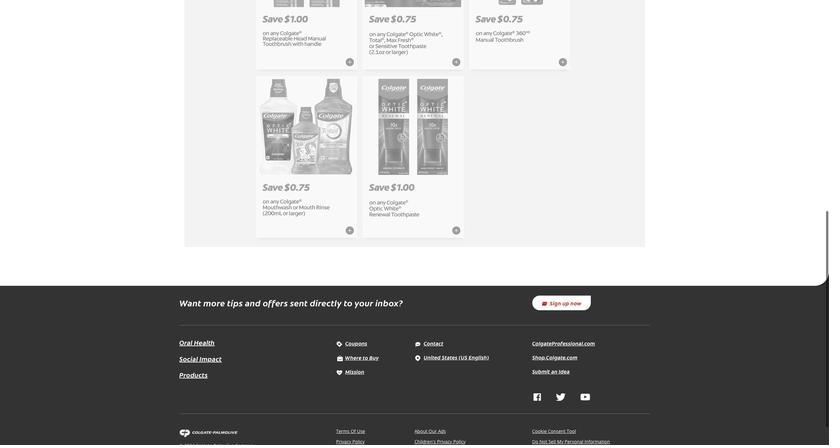 Task type: vqa. For each thing, say whether or not it's contained in the screenshot.
'gets'
no



Task type: describe. For each thing, give the bounding box(es) containing it.
impact
[[200, 355, 222, 364]]

children's privacy policy link
[[415, 439, 466, 445]]

english)
[[469, 354, 489, 362]]

contact link
[[415, 340, 443, 348]]

information
[[585, 439, 610, 445]]

do not sell my personal information link
[[532, 439, 610, 445]]

tips
[[227, 298, 243, 309]]

buy
[[369, 355, 379, 362]]

sign up now
[[550, 300, 582, 307]]

privacy policy
[[336, 439, 365, 445]]

my
[[557, 439, 564, 445]]

privacy policy link
[[336, 439, 365, 445]]

facebook image
[[533, 394, 541, 402]]

more
[[203, 298, 225, 309]]

inbox?
[[375, 298, 403, 309]]

want more tips and offers sent directly to your inbox?
[[179, 298, 403, 309]]

where to buy
[[345, 355, 379, 362]]

coupons
[[345, 340, 367, 348]]

united states (us english)
[[424, 354, 489, 362]]

health
[[194, 339, 215, 348]]

rounded corner image
[[815, 272, 829, 286]]

children's privacy policy
[[415, 439, 466, 445]]

submit an idea
[[532, 368, 570, 376]]

submit an idea link
[[532, 368, 570, 376]]

twitter image
[[556, 394, 566, 402]]

oral health link
[[179, 339, 215, 348]]

products
[[179, 371, 208, 380]]

do not sell my personal information
[[532, 439, 610, 445]]

personal
[[565, 439, 583, 445]]

want
[[179, 298, 201, 309]]

2 policy from the left
[[453, 439, 466, 445]]

coupons link
[[336, 340, 367, 348]]

youtube image
[[580, 394, 590, 402]]

where to buy link
[[336, 355, 379, 362]]

(us
[[459, 354, 468, 362]]

states
[[442, 354, 457, 362]]

children's
[[415, 439, 436, 445]]

contact
[[424, 340, 443, 348]]

oral
[[179, 339, 192, 348]]

mission
[[345, 369, 364, 376]]

sign
[[550, 300, 561, 307]]

offers
[[263, 298, 288, 309]]

an
[[551, 368, 558, 376]]

use
[[357, 429, 365, 435]]

our
[[429, 429, 437, 435]]

united
[[424, 354, 441, 362]]

sell
[[549, 439, 556, 445]]



Task type: locate. For each thing, give the bounding box(es) containing it.
privacy down terms
[[336, 439, 351, 445]]

your
[[355, 298, 373, 309]]

terms of use
[[336, 429, 365, 435]]

about our ads link
[[415, 429, 446, 435]]

0 horizontal spatial privacy
[[336, 439, 351, 445]]

0 horizontal spatial to
[[344, 298, 353, 309]]

1 horizontal spatial privacy
[[437, 439, 452, 445]]

cookie consent tool link
[[532, 429, 576, 435]]

directly
[[310, 298, 342, 309]]

1 privacy from the left
[[336, 439, 351, 445]]

to left buy
[[363, 355, 368, 362]]

about
[[415, 429, 427, 435]]

cookie
[[532, 429, 547, 435]]

mission link
[[336, 369, 364, 376]]

1 horizontal spatial policy
[[453, 439, 466, 445]]

1 policy from the left
[[352, 439, 365, 445]]

0 horizontal spatial policy
[[352, 439, 365, 445]]

and
[[245, 298, 261, 309]]

1 vertical spatial to
[[363, 355, 368, 362]]

ads
[[438, 429, 446, 435]]

1 horizontal spatial to
[[363, 355, 368, 362]]

idea
[[559, 368, 570, 376]]

colgateprofessional.com
[[532, 340, 595, 348]]

cookie consent tool
[[532, 429, 576, 435]]

submit
[[532, 368, 550, 376]]

to
[[344, 298, 353, 309], [363, 355, 368, 362]]

products link
[[179, 370, 208, 381]]

shop.colgate.com
[[532, 354, 578, 362]]

social impact
[[179, 355, 222, 364]]

do
[[532, 439, 538, 445]]

colgateprofessional.com link
[[532, 340, 595, 348]]

social
[[179, 355, 198, 364]]

social impact link
[[179, 354, 222, 365]]

not
[[540, 439, 547, 445]]

privacy
[[336, 439, 351, 445], [437, 439, 452, 445]]

policy
[[352, 439, 365, 445], [453, 439, 466, 445]]

to left your
[[344, 298, 353, 309]]

terms of use link
[[336, 429, 365, 435]]

sent
[[290, 298, 308, 309]]

terms
[[336, 429, 350, 435]]

0 vertical spatial to
[[344, 298, 353, 309]]

privacy down ads
[[437, 439, 452, 445]]

about our ads
[[415, 429, 446, 435]]

now
[[571, 300, 582, 307]]

tool
[[567, 429, 576, 435]]

consent
[[548, 429, 566, 435]]

shop.colgate.com link
[[532, 354, 578, 362]]

2 privacy from the left
[[437, 439, 452, 445]]

of
[[351, 429, 356, 435]]

sign up now link
[[532, 296, 591, 311]]

oral health
[[179, 339, 215, 348]]

up
[[563, 300, 569, 307]]

where
[[345, 355, 362, 362]]



